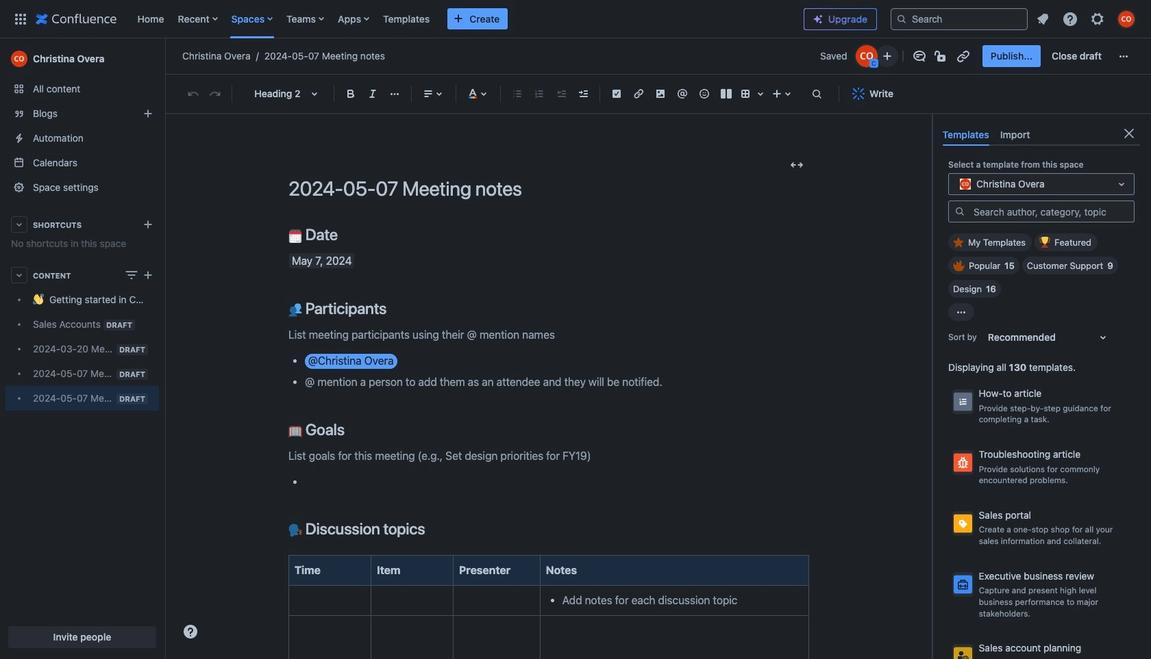 Task type: describe. For each thing, give the bounding box(es) containing it.
layouts image
[[718, 86, 735, 102]]

:speaking_head: image
[[288, 524, 302, 538]]

Give this page a title text field
[[288, 177, 809, 200]]

emoji : image
[[696, 86, 713, 102]]

show inline comments image
[[911, 48, 928, 64]]

:calendar_spiral: image
[[288, 230, 302, 243]]

list for appswitcher icon
[[131, 0, 793, 38]]

text formatting group
[[340, 83, 406, 105]]

more formatting image
[[386, 86, 403, 102]]

appswitcher icon image
[[12, 11, 29, 27]]

action item [] image
[[608, 86, 625, 102]]

add image, video, or file image
[[652, 86, 669, 102]]

indent tab image
[[575, 86, 591, 102]]

link ⌘k image
[[630, 86, 647, 102]]

:goal: image
[[288, 425, 302, 438]]

search image
[[896, 13, 907, 24]]

global element
[[8, 0, 793, 38]]

notification icon image
[[1035, 11, 1051, 27]]

find and replace image
[[809, 86, 825, 102]]

no restrictions image
[[933, 48, 950, 64]]

collapse sidebar image
[[149, 45, 180, 73]]

table size image
[[752, 86, 769, 102]]



Task type: vqa. For each thing, say whether or not it's contained in the screenshot.
Give this page a title TEXT BOX
yes



Task type: locate. For each thing, give the bounding box(es) containing it.
:busts_in_silhouette: image
[[288, 304, 302, 317]]

0 horizontal spatial list
[[131, 0, 793, 38]]

table ⇧⌥t image
[[737, 86, 754, 102]]

change view image
[[123, 267, 140, 284]]

tree inside space element
[[5, 288, 159, 411]]

mention @ image
[[674, 86, 691, 102]]

make page full-width image
[[789, 157, 805, 173]]

banner
[[0, 0, 1151, 41]]

italic ⌘i image
[[365, 86, 381, 102]]

Search field
[[891, 8, 1028, 30]]

tree
[[5, 288, 159, 411]]

more categories image
[[953, 304, 970, 320]]

None search field
[[891, 8, 1028, 30]]

group
[[982, 45, 1110, 67]]

1 horizontal spatial list
[[1031, 7, 1143, 31]]

more image
[[1116, 48, 1132, 64]]

help icon image
[[1062, 11, 1079, 27]]

add shortcut image
[[140, 217, 156, 233]]

None text field
[[957, 177, 960, 191]]

search icon image
[[955, 206, 965, 217]]

list for premium icon on the right top of the page
[[1031, 7, 1143, 31]]

create image
[[140, 267, 156, 284]]

premium image
[[813, 14, 824, 25]]

space element
[[0, 38, 164, 660]]

Main content area, start typing to enter text. text field
[[280, 225, 817, 660]]

tab list
[[937, 124, 1140, 146]]

align left image
[[420, 86, 436, 102]]

list
[[131, 0, 793, 38], [1031, 7, 1143, 31]]

close templates and import image
[[1121, 125, 1137, 142]]

open image
[[1114, 176, 1130, 193]]

invite to edit image
[[879, 48, 895, 64]]

confluence image
[[36, 11, 117, 27], [36, 11, 117, 27]]

copy link image
[[955, 48, 972, 64]]

bold ⌘b image
[[343, 86, 359, 102]]

create a blog image
[[140, 106, 156, 122]]

list formating group
[[506, 83, 594, 105]]

Search author, category, topic field
[[970, 202, 1134, 221]]

settings icon image
[[1090, 11, 1106, 27]]



